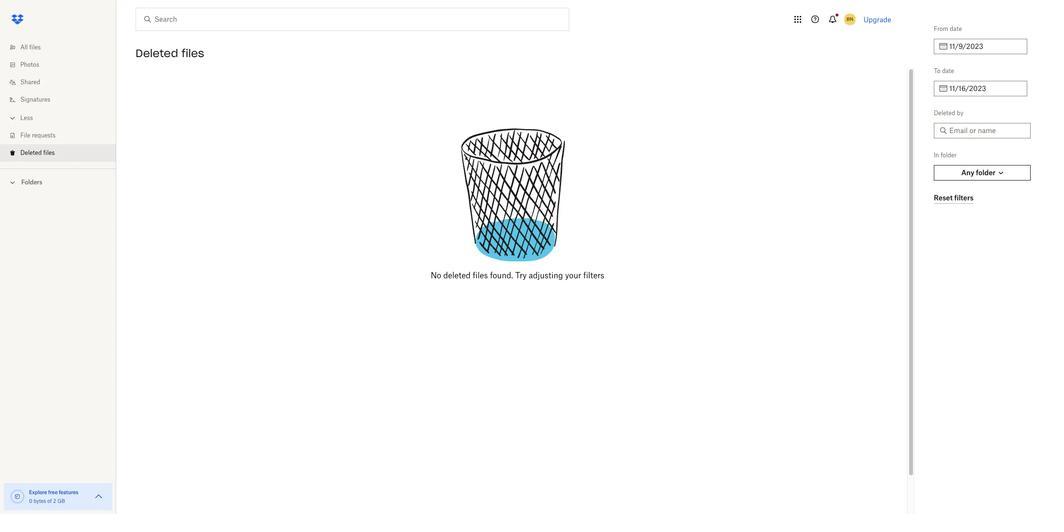 Task type: locate. For each thing, give the bounding box(es) containing it.
date right to
[[943, 67, 955, 75]]

1 horizontal spatial deleted
[[136, 47, 178, 60]]

deleted
[[136, 47, 178, 60], [934, 109, 956, 117], [20, 149, 42, 156]]

Deleted by text field
[[950, 125, 1026, 136]]

adjusting
[[529, 271, 563, 280]]

date right from
[[950, 25, 963, 32]]

date
[[950, 25, 963, 32], [943, 67, 955, 75]]

any folder
[[962, 169, 996, 177]]

folders button
[[0, 175, 116, 189]]

to
[[934, 67, 941, 75]]

deleted by
[[934, 109, 964, 117]]

folder for in folder
[[941, 152, 957, 159]]

0 vertical spatial deleted
[[136, 47, 178, 60]]

all files
[[20, 44, 41, 51]]

upgrade link
[[864, 15, 892, 23]]

1 vertical spatial deleted files
[[20, 149, 55, 156]]

free
[[48, 490, 58, 496]]

1 horizontal spatial folder
[[977, 169, 996, 177]]

all
[[20, 44, 28, 51]]

2
[[53, 498, 56, 504]]

bytes
[[34, 498, 46, 504]]

0 horizontal spatial folder
[[941, 152, 957, 159]]

Search text field
[[155, 14, 549, 25]]

2 vertical spatial deleted
[[20, 149, 42, 156]]

bn button
[[843, 12, 858, 27]]

1 vertical spatial folder
[[977, 169, 996, 177]]

less image
[[8, 113, 17, 123]]

deleted files
[[136, 47, 204, 60], [20, 149, 55, 156]]

filters
[[955, 194, 974, 202], [584, 271, 605, 280]]

list
[[0, 33, 116, 169]]

file requests link
[[8, 127, 116, 144]]

explore free features 0 bytes of 2 gb
[[29, 490, 78, 504]]

1 vertical spatial date
[[943, 67, 955, 75]]

try
[[516, 271, 527, 280]]

folder right any
[[977, 169, 996, 177]]

filters right "your"
[[584, 271, 605, 280]]

folder inside "any folder" button
[[977, 169, 996, 177]]

0
[[29, 498, 32, 504]]

to date
[[934, 67, 955, 75]]

reset filters
[[934, 194, 974, 202]]

0 vertical spatial date
[[950, 25, 963, 32]]

0 vertical spatial folder
[[941, 152, 957, 159]]

less
[[20, 114, 33, 122]]

0 vertical spatial filters
[[955, 194, 974, 202]]

0 horizontal spatial deleted
[[20, 149, 42, 156]]

1 horizontal spatial filters
[[955, 194, 974, 202]]

any
[[962, 169, 975, 177]]

From date text field
[[950, 41, 1022, 52]]

files inside list item
[[43, 149, 55, 156]]

all files link
[[8, 39, 116, 56]]

0 horizontal spatial filters
[[584, 271, 605, 280]]

photos link
[[8, 56, 116, 74]]

0 vertical spatial deleted files
[[136, 47, 204, 60]]

no deleted files found. try adjusting your filters
[[431, 271, 605, 280]]

bn
[[847, 16, 854, 22]]

folder for any folder
[[977, 169, 996, 177]]

date for from date
[[950, 25, 963, 32]]

any folder button
[[934, 165, 1031, 181]]

2 horizontal spatial deleted
[[934, 109, 956, 117]]

1 vertical spatial filters
[[584, 271, 605, 280]]

folder
[[941, 152, 957, 159], [977, 169, 996, 177]]

0 horizontal spatial deleted files
[[20, 149, 55, 156]]

files
[[29, 44, 41, 51], [182, 47, 204, 60], [43, 149, 55, 156], [473, 271, 488, 280]]

reset filters button
[[934, 192, 974, 204]]

features
[[59, 490, 78, 496]]

date for to date
[[943, 67, 955, 75]]

signatures
[[20, 96, 50, 103]]

filters right reset
[[955, 194, 974, 202]]

list containing all files
[[0, 33, 116, 169]]

To date text field
[[950, 83, 1022, 94]]

folder right in
[[941, 152, 957, 159]]



Task type: vqa. For each thing, say whether or not it's contained in the screenshot.
DELETED FILES
yes



Task type: describe. For each thing, give the bounding box(es) containing it.
found.
[[490, 271, 513, 280]]

from
[[934, 25, 949, 32]]

no
[[431, 271, 441, 280]]

folders
[[21, 179, 42, 186]]

photos
[[20, 61, 39, 68]]

shared
[[20, 78, 40, 86]]

in folder
[[934, 152, 957, 159]]

signatures link
[[8, 91, 116, 109]]

upgrade
[[864, 15, 892, 23]]

deleted
[[444, 271, 471, 280]]

from date
[[934, 25, 963, 32]]

by
[[958, 109, 964, 117]]

explore
[[29, 490, 47, 496]]

shared link
[[8, 74, 116, 91]]

deleted files inside list item
[[20, 149, 55, 156]]

deleted files list item
[[0, 144, 116, 162]]

deleted inside list item
[[20, 149, 42, 156]]

1 horizontal spatial deleted files
[[136, 47, 204, 60]]

of
[[47, 498, 52, 504]]

gb
[[57, 498, 65, 504]]

reset
[[934, 194, 953, 202]]

quota usage element
[[10, 489, 25, 505]]

filters inside button
[[955, 194, 974, 202]]

1 vertical spatial deleted
[[934, 109, 956, 117]]

file requests
[[20, 132, 56, 139]]

in
[[934, 152, 940, 159]]

dropbox image
[[8, 10, 27, 29]]

file
[[20, 132, 30, 139]]

requests
[[32, 132, 56, 139]]

your
[[565, 271, 582, 280]]

deleted files link
[[8, 144, 116, 162]]



